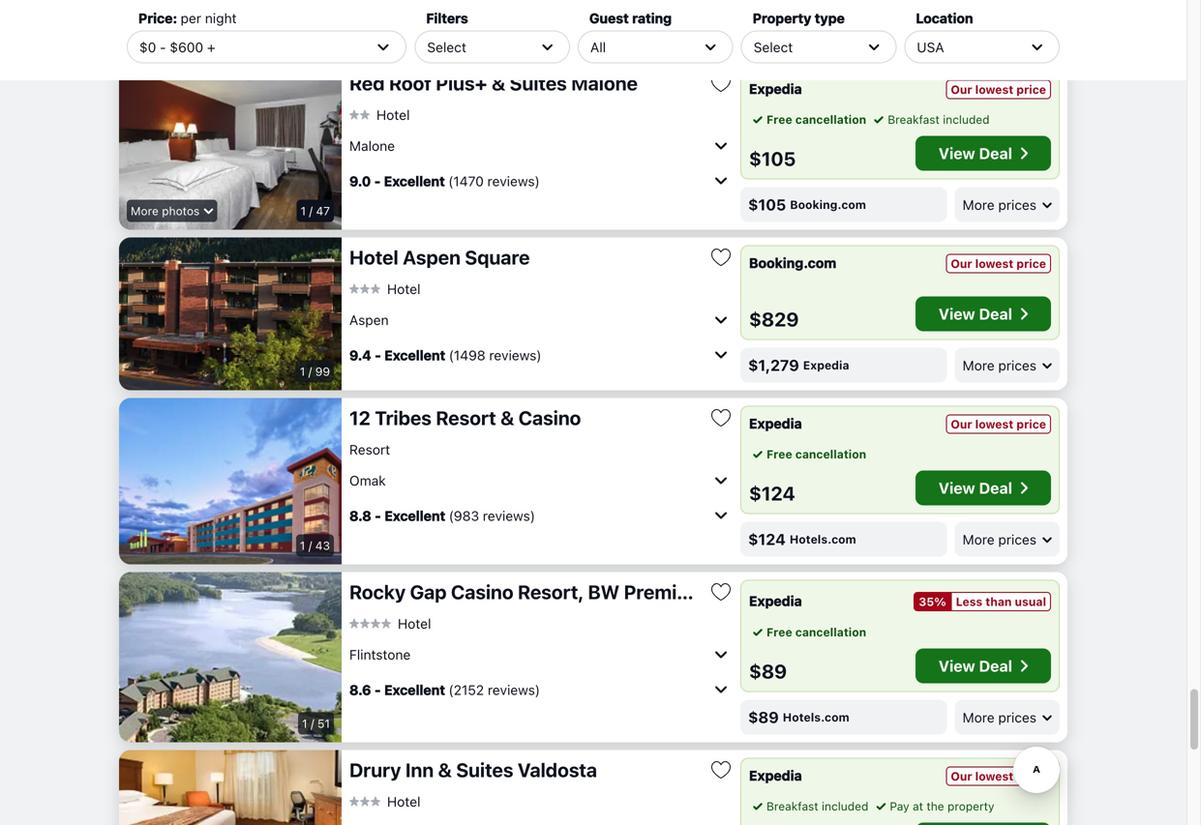 Task type: locate. For each thing, give the bounding box(es) containing it.
1 horizontal spatial aspen
[[403, 246, 461, 269]]

- for hotel
[[375, 347, 381, 363]]

premier
[[624, 581, 696, 604]]

the elms hotel & spa a destination by hyatt hotel, (excelsior springs, usa) image
[[119, 0, 342, 56]]

1 vertical spatial suites
[[456, 759, 514, 782]]

&
[[492, 72, 506, 94], [501, 407, 514, 429], [438, 759, 452, 782]]

2 vertical spatial free cancellation
[[767, 626, 867, 640]]

2 view deal from the top
[[939, 305, 1013, 323]]

0 horizontal spatial breakfast included button
[[749, 798, 869, 816]]

2 more prices from the top
[[963, 197, 1037, 213]]

0 horizontal spatial breakfast
[[767, 800, 819, 814]]

reviews) down malone button
[[488, 173, 540, 189]]

more for red roof plus+ & suites malone
[[963, 197, 995, 213]]

malone inside button
[[350, 138, 395, 154]]

aspen
[[403, 246, 461, 269], [350, 312, 389, 328]]

1 horizontal spatial breakfast included button
[[871, 111, 990, 128]]

4 price from the top
[[1017, 770, 1047, 784]]

prices for $89
[[999, 710, 1037, 726]]

hotel down hotel aspen square
[[387, 281, 421, 297]]

excellent for aspen
[[385, 347, 446, 363]]

0 vertical spatial aspen
[[403, 246, 461, 269]]

our lowest price
[[951, 83, 1047, 96], [951, 257, 1047, 271], [951, 418, 1047, 431], [951, 770, 1047, 784]]

1 vertical spatial included
[[822, 800, 869, 814]]

80
[[315, 30, 330, 44]]

our
[[951, 83, 973, 96], [951, 257, 973, 271], [951, 418, 973, 431], [951, 770, 973, 784]]

1 horizontal spatial breakfast
[[888, 113, 940, 126]]

excellent left (1498
[[385, 347, 446, 363]]

5 more prices from the top
[[963, 710, 1037, 726]]

price for casino
[[1017, 418, 1047, 431]]

deal for $124
[[979, 479, 1013, 498]]

resort button
[[350, 441, 390, 458]]

view deal button for $829
[[916, 297, 1052, 332]]

1 horizontal spatial casino
[[519, 407, 581, 429]]

hotel down the inn
[[387, 794, 421, 810]]

than
[[986, 595, 1012, 609]]

breakfast included
[[888, 113, 990, 126], [767, 800, 869, 814]]

casino right gap
[[451, 581, 514, 604]]

1 our from the top
[[951, 83, 973, 96]]

0 vertical spatial free cancellation
[[767, 113, 867, 126]]

reviews) right (983
[[483, 508, 535, 524]]

& right plus+
[[492, 72, 506, 94]]

hotel for red
[[377, 107, 410, 123]]

1 vertical spatial casino
[[451, 581, 514, 604]]

0 vertical spatial breakfast
[[888, 113, 940, 126]]

4 our lowest price from the top
[[951, 770, 1047, 784]]

aspen up 9.4
[[350, 312, 389, 328]]

hotel button down the red
[[350, 106, 410, 123]]

2 select from the left
[[754, 39, 793, 55]]

2 more prices button from the top
[[955, 187, 1060, 222]]

1 vertical spatial &
[[501, 407, 514, 429]]

suites up malone button
[[510, 72, 567, 94]]

prices
[[999, 23, 1037, 38], [999, 197, 1037, 213], [999, 358, 1037, 374], [999, 532, 1037, 548], [999, 710, 1037, 726]]

12 tribes resort & casino
[[350, 407, 581, 429]]

/
[[309, 30, 312, 44], [309, 204, 313, 218], [309, 365, 312, 379], [309, 539, 312, 553], [311, 717, 314, 731]]

3 view deal button from the top
[[916, 471, 1052, 506]]

0 horizontal spatial breakfast included
[[767, 800, 869, 814]]

deal for $89
[[979, 657, 1013, 676]]

aspen button
[[350, 305, 733, 336]]

3 cancellation from the top
[[796, 626, 867, 640]]

select down filters
[[427, 39, 467, 55]]

collection
[[700, 581, 792, 604]]

2 vertical spatial hotels.com
[[783, 711, 850, 725]]

drury inn & suites valdosta button
[[350, 759, 702, 783]]

-
[[160, 39, 166, 55], [374, 173, 381, 189], [375, 347, 381, 363], [375, 508, 381, 524], [375, 682, 381, 698]]

1 view from the top
[[939, 144, 976, 163]]

2 our from the top
[[951, 257, 973, 271]]

free cancellation button for rocky gap casino resort, bw premier collection
[[749, 624, 867, 641]]

- right '8.6'
[[375, 682, 381, 698]]

hotel button down hotel aspen square
[[350, 281, 421, 297]]

& right the inn
[[438, 759, 452, 782]]

1 for hotel
[[300, 365, 305, 379]]

malone down all
[[571, 72, 638, 94]]

3 prices from the top
[[999, 358, 1037, 374]]

hotel down roof
[[377, 107, 410, 123]]

rocky gap casino resort, bw premier collection button
[[350, 580, 792, 605]]

1 view deal button from the top
[[916, 136, 1052, 171]]

/ for 12 tribes resort & casino
[[309, 539, 312, 553]]

1 left 47
[[301, 204, 306, 218]]

suites
[[510, 72, 567, 94], [456, 759, 514, 782]]

location
[[916, 10, 974, 26]]

resort
[[436, 407, 496, 429], [350, 442, 390, 458]]

breakfast included button down usa
[[871, 111, 990, 128]]

more for rocky gap casino resort, bw premier collection
[[963, 710, 995, 726]]

deal for $105
[[979, 144, 1013, 163]]

1 price from the top
[[1017, 83, 1047, 96]]

more prices for $105
[[963, 197, 1037, 213]]

more for 12 tribes resort & casino
[[963, 532, 995, 548]]

12 tribes resort & casino button
[[350, 406, 702, 430]]

35%
[[919, 595, 947, 609]]

1 lowest from the top
[[976, 83, 1014, 96]]

3 view deal from the top
[[939, 479, 1013, 498]]

breakfast included button
[[871, 111, 990, 128], [749, 798, 869, 816]]

5 prices from the top
[[999, 710, 1037, 726]]

included down usa
[[943, 113, 990, 126]]

3 lowest from the top
[[976, 418, 1014, 431]]

3 more prices button from the top
[[955, 348, 1060, 383]]

malone inside "button"
[[571, 72, 638, 94]]

2 view deal button from the top
[[916, 297, 1052, 332]]

casino up omak "button"
[[519, 407, 581, 429]]

$0 - $600 +
[[139, 39, 216, 55]]

free cancellation button
[[749, 111, 867, 128], [749, 446, 867, 463], [749, 624, 867, 641]]

- right 9.0
[[374, 173, 381, 189]]

price
[[1017, 83, 1047, 96], [1017, 257, 1047, 271], [1017, 418, 1047, 431], [1017, 770, 1047, 784]]

type
[[815, 10, 845, 26]]

suites right the inn
[[456, 759, 514, 782]]

select down property
[[754, 39, 793, 55]]

0 vertical spatial $105
[[749, 147, 796, 170]]

hotel button up flintstone
[[350, 616, 431, 633]]

expedia for $89
[[749, 594, 802, 610]]

0 horizontal spatial included
[[822, 800, 869, 814]]

1 horizontal spatial included
[[943, 113, 990, 126]]

hotel button
[[350, 106, 410, 123], [350, 281, 421, 297], [350, 616, 431, 633], [350, 794, 421, 811]]

reviews) down aspen button at the top
[[489, 347, 542, 363]]

1 left 43
[[300, 539, 305, 553]]

expedia for $124
[[749, 416, 802, 432]]

reviews) down flintstone "button"
[[488, 682, 540, 698]]

cancellation
[[796, 113, 867, 126], [796, 448, 867, 461], [796, 626, 867, 640]]

more for hotel aspen square
[[963, 358, 995, 374]]

more prices button for $89
[[955, 701, 1060, 735]]

view deal button for $105
[[916, 136, 1052, 171]]

view deal
[[939, 144, 1013, 163], [939, 305, 1013, 323], [939, 479, 1013, 498], [939, 657, 1013, 676]]

1 our lowest price from the top
[[951, 83, 1047, 96]]

hotel button for red
[[350, 106, 410, 123]]

1 horizontal spatial breakfast included
[[888, 113, 990, 126]]

$105
[[749, 147, 796, 170], [748, 196, 786, 214]]

4 view deal from the top
[[939, 657, 1013, 676]]

included
[[943, 113, 990, 126], [822, 800, 869, 814]]

resort inside 12 tribes resort & casino button
[[436, 407, 496, 429]]

hotels.com
[[790, 24, 856, 37], [790, 533, 857, 547], [783, 711, 850, 725]]

- for red
[[374, 173, 381, 189]]

excellent left (983
[[385, 508, 446, 524]]

1 left 51
[[302, 717, 308, 731]]

resort up omak on the left
[[350, 442, 390, 458]]

1 view deal from the top
[[939, 144, 1013, 163]]

lowest for casino
[[976, 418, 1014, 431]]

2 vertical spatial free cancellation button
[[749, 624, 867, 641]]

malone up 9.0
[[350, 138, 395, 154]]

2 prices from the top
[[999, 197, 1037, 213]]

guest
[[590, 10, 629, 26]]

2 free cancellation button from the top
[[749, 446, 867, 463]]

5 more prices button from the top
[[955, 701, 1060, 735]]

hotel
[[377, 107, 410, 123], [350, 246, 399, 269], [387, 281, 421, 297], [398, 616, 431, 632], [387, 794, 421, 810]]

3 hotel button from the top
[[350, 616, 431, 633]]

0 horizontal spatial casino
[[451, 581, 514, 604]]

2 free from the top
[[767, 448, 793, 461]]

2 lowest from the top
[[976, 257, 1014, 271]]

hotel aspen square, (aspen, usa) image
[[119, 238, 342, 391]]

gap
[[410, 581, 447, 604]]

tribes
[[375, 407, 432, 429]]

3 more prices from the top
[[963, 358, 1037, 374]]

flintstone button
[[350, 640, 733, 671]]

rocky
[[350, 581, 406, 604]]

free cancellation for rocky gap casino resort, bw premier collection
[[767, 626, 867, 640]]

free cancellation button for 12 tribes resort & casino
[[749, 446, 867, 463]]

breakfast included left pay
[[767, 800, 869, 814]]

1 vertical spatial free cancellation
[[767, 448, 867, 461]]

per
[[181, 10, 201, 26]]

1 free cancellation from the top
[[767, 113, 867, 126]]

1 vertical spatial cancellation
[[796, 448, 867, 461]]

4 hotel button from the top
[[350, 794, 421, 811]]

malone button
[[350, 130, 733, 161]]

3 free cancellation from the top
[[767, 626, 867, 640]]

excellent for roof
[[384, 173, 445, 189]]

0 horizontal spatial select
[[427, 39, 467, 55]]

booking.com
[[790, 198, 867, 212], [749, 255, 837, 271]]

view deal button
[[916, 136, 1052, 171], [916, 297, 1052, 332], [916, 471, 1052, 506], [916, 649, 1052, 684]]

free down $1,279
[[767, 448, 793, 461]]

3 price from the top
[[1017, 418, 1047, 431]]

3 deal from the top
[[979, 479, 1013, 498]]

0 vertical spatial suites
[[510, 72, 567, 94]]

& inside "button"
[[492, 72, 506, 94]]

included for bottommost breakfast included button
[[822, 800, 869, 814]]

4 more prices button from the top
[[955, 522, 1060, 557]]

red
[[350, 72, 385, 94]]

resort down (1498
[[436, 407, 496, 429]]

0 vertical spatial casino
[[519, 407, 581, 429]]

2 vertical spatial free
[[767, 626, 793, 640]]

breakfast
[[888, 113, 940, 126], [767, 800, 819, 814]]

1 vertical spatial breakfast included
[[767, 800, 869, 814]]

2 free cancellation from the top
[[767, 448, 867, 461]]

free down $152
[[767, 113, 793, 126]]

4 more prices from the top
[[963, 532, 1037, 548]]

2 our lowest price from the top
[[951, 257, 1047, 271]]

usa
[[917, 39, 945, 55]]

free down collection
[[767, 626, 793, 640]]

excellent left (1470
[[384, 173, 445, 189]]

$89
[[749, 660, 787, 683], [748, 709, 779, 727]]

malone
[[571, 72, 638, 94], [350, 138, 395, 154]]

suites inside "drury inn & suites valdosta" button
[[456, 759, 514, 782]]

1 vertical spatial resort
[[350, 442, 390, 458]]

less
[[956, 595, 983, 609]]

1 horizontal spatial select
[[754, 39, 793, 55]]

4 our from the top
[[951, 770, 973, 784]]

hotel for rocky
[[398, 616, 431, 632]]

$124
[[749, 482, 796, 505], [748, 531, 786, 549]]

0 vertical spatial &
[[492, 72, 506, 94]]

1 more prices from the top
[[963, 23, 1037, 38]]

0 vertical spatial malone
[[571, 72, 638, 94]]

1 free from the top
[[767, 113, 793, 126]]

1 vertical spatial malone
[[350, 138, 395, 154]]

4 view deal button from the top
[[916, 649, 1052, 684]]

/ for red roof plus+ & suites malone
[[309, 204, 313, 218]]

0 vertical spatial cancellation
[[796, 113, 867, 126]]

3 free from the top
[[767, 626, 793, 640]]

free for rocky gap casino resort, bw premier collection
[[767, 626, 793, 640]]

free for 12 tribes resort & casino
[[767, 448, 793, 461]]

1 hotel button from the top
[[350, 106, 410, 123]]

0 vertical spatial $89
[[749, 660, 787, 683]]

view
[[939, 144, 976, 163], [939, 305, 976, 323], [939, 479, 976, 498], [939, 657, 976, 676]]

view for $829
[[939, 305, 976, 323]]

hotel down gap
[[398, 616, 431, 632]]

0 vertical spatial resort
[[436, 407, 496, 429]]

included left pay
[[822, 800, 869, 814]]

2 cancellation from the top
[[796, 448, 867, 461]]

hotel button for drury
[[350, 794, 421, 811]]

/ left 43
[[309, 539, 312, 553]]

& up omak "button"
[[501, 407, 514, 429]]

- right "8.8" on the bottom of page
[[375, 508, 381, 524]]

- right 9.4
[[375, 347, 381, 363]]

35% less than usual
[[919, 595, 1047, 609]]

2 deal from the top
[[979, 305, 1013, 323]]

3 view from the top
[[939, 479, 976, 498]]

breakfast included button left pay
[[749, 798, 869, 816]]

expedia
[[749, 81, 802, 97], [803, 359, 850, 372], [749, 416, 802, 432], [749, 594, 802, 610], [749, 768, 802, 784]]

view deal button for $89
[[916, 649, 1052, 684]]

1 / 47
[[301, 204, 330, 218]]

3 our from the top
[[951, 418, 973, 431]]

$0
[[139, 39, 156, 55]]

reviews)
[[488, 173, 540, 189], [489, 347, 542, 363], [483, 508, 535, 524], [488, 682, 540, 698]]

the
[[927, 800, 945, 814]]

our lowest price for suites
[[951, 83, 1047, 96]]

1 deal from the top
[[979, 144, 1013, 163]]

0 vertical spatial booking.com
[[790, 198, 867, 212]]

4 deal from the top
[[979, 657, 1013, 676]]

view deal for $89
[[939, 657, 1013, 676]]

more prices
[[963, 23, 1037, 38], [963, 197, 1037, 213], [963, 358, 1037, 374], [963, 532, 1037, 548], [963, 710, 1037, 726]]

lowest
[[976, 83, 1014, 96], [976, 257, 1014, 271], [976, 418, 1014, 431], [976, 770, 1014, 784]]

1 for red
[[301, 204, 306, 218]]

3 free cancellation button from the top
[[749, 624, 867, 641]]

hotel button down drury
[[350, 794, 421, 811]]

1 vertical spatial breakfast
[[767, 800, 819, 814]]

0 horizontal spatial malone
[[350, 138, 395, 154]]

1 select from the left
[[427, 39, 467, 55]]

1 vertical spatial aspen
[[350, 312, 389, 328]]

- for 12
[[375, 508, 381, 524]]

0 vertical spatial free
[[767, 113, 793, 126]]

1 left the 99
[[300, 365, 305, 379]]

pay at the property
[[890, 800, 995, 814]]

1 horizontal spatial malone
[[571, 72, 638, 94]]

3 our lowest price from the top
[[951, 418, 1047, 431]]

1 free cancellation button from the top
[[749, 111, 867, 128]]

at
[[913, 800, 924, 814]]

/ left 51
[[311, 717, 314, 731]]

aspen left the square
[[403, 246, 461, 269]]

4 prices from the top
[[999, 532, 1037, 548]]

1 horizontal spatial resort
[[436, 407, 496, 429]]

1 vertical spatial hotels.com
[[790, 533, 857, 547]]

reviews) for bw
[[488, 682, 540, 698]]

red roof plus+ & suites malone, (malone, usa) image
[[119, 63, 342, 230]]

excellent down flintstone
[[384, 682, 445, 698]]

omak
[[350, 473, 386, 489]]

2 hotel button from the top
[[350, 281, 421, 297]]

4 view from the top
[[939, 657, 976, 676]]

hotel aspen square button
[[350, 245, 702, 270]]

1 vertical spatial free cancellation button
[[749, 446, 867, 463]]

flintstone
[[350, 647, 411, 663]]

4 lowest from the top
[[976, 770, 1014, 784]]

0 vertical spatial free cancellation button
[[749, 111, 867, 128]]

1 left 80
[[300, 30, 305, 44]]

2 view from the top
[[939, 305, 976, 323]]

red roof plus+ & suites malone button
[[350, 71, 702, 95]]

1 vertical spatial free
[[767, 448, 793, 461]]

1
[[300, 30, 305, 44], [301, 204, 306, 218], [300, 365, 305, 379], [300, 539, 305, 553], [302, 717, 308, 731]]

breakfast included down usa
[[888, 113, 990, 126]]

/ left the 99
[[309, 365, 312, 379]]

2 vertical spatial cancellation
[[796, 626, 867, 640]]

/ left 47
[[309, 204, 313, 218]]

0 vertical spatial included
[[943, 113, 990, 126]]

/ for rocky gap casino resort, bw premier collection
[[311, 717, 314, 731]]

lowest for suites
[[976, 83, 1014, 96]]



Task type: describe. For each thing, give the bounding box(es) containing it.
9.0
[[350, 173, 371, 189]]

suites inside red roof plus+ & suites malone "button"
[[510, 72, 567, 94]]

lowest for valdosta
[[976, 770, 1014, 784]]

9.4
[[350, 347, 372, 363]]

12
[[350, 407, 371, 429]]

$600
[[170, 39, 203, 55]]

price: per night
[[138, 10, 237, 26]]

0 vertical spatial breakfast included button
[[871, 111, 990, 128]]

price for valdosta
[[1017, 770, 1047, 784]]

/ left 80
[[309, 30, 312, 44]]

casino inside 12 tribes resort & casino button
[[519, 407, 581, 429]]

1 / 99
[[300, 365, 330, 379]]

1 cancellation from the top
[[796, 113, 867, 126]]

hotel button for hotel
[[350, 281, 421, 297]]

0 vertical spatial hotels.com
[[790, 24, 856, 37]]

view for $124
[[939, 479, 976, 498]]

casino inside 'rocky gap casino resort, bw premier collection' button
[[451, 581, 514, 604]]

1 prices from the top
[[999, 23, 1037, 38]]

our for valdosta
[[951, 770, 973, 784]]

omak button
[[350, 465, 733, 496]]

square
[[465, 246, 530, 269]]

cancellation for 12 tribes resort & casino
[[796, 448, 867, 461]]

rocky gap casino resort, bw premier collection, (flintstone, usa) image
[[119, 573, 342, 743]]

hotels.com for rocky gap casino resort, bw premier collection
[[783, 711, 850, 725]]

filters
[[426, 10, 468, 26]]

hotel button for rocky
[[350, 616, 431, 633]]

8.8 - excellent (983 reviews)
[[350, 508, 535, 524]]

$1,279
[[748, 356, 800, 375]]

1 vertical spatial $124
[[748, 531, 786, 549]]

drury
[[350, 759, 401, 782]]

view deal for $829
[[939, 305, 1013, 323]]

8.6 - excellent (2152 reviews)
[[350, 682, 540, 698]]

more prices for $124
[[963, 532, 1037, 548]]

reviews) for casino
[[483, 508, 535, 524]]

reviews) for suites
[[488, 173, 540, 189]]

hotel down 9.0
[[350, 246, 399, 269]]

photos
[[162, 204, 200, 218]]

& for plus+
[[492, 72, 506, 94]]

more prices button for $105
[[955, 187, 1060, 222]]

prices for $124
[[999, 532, 1037, 548]]

excellent for tribes
[[385, 508, 446, 524]]

12 tribes resort & casino, (omak, usa) image
[[119, 398, 342, 565]]

excellent for gap
[[384, 682, 445, 698]]

plus+
[[436, 72, 488, 94]]

rocky gap casino resort, bw premier collection
[[350, 581, 792, 604]]

99
[[315, 365, 330, 379]]

cancellation for rocky gap casino resort, bw premier collection
[[796, 626, 867, 640]]

view for $89
[[939, 657, 976, 676]]

more photos
[[131, 204, 200, 218]]

view deal for $124
[[939, 479, 1013, 498]]

hotels.com for 12 tribes resort & casino
[[790, 533, 857, 547]]

$829
[[749, 308, 799, 331]]

view deal button for $124
[[916, 471, 1052, 506]]

our lowest price for valdosta
[[951, 770, 1047, 784]]

1 vertical spatial $105
[[748, 196, 786, 214]]

drury inn & suites valdosta, (valdosta, usa) image
[[119, 751, 342, 826]]

free cancellation for 12 tribes resort & casino
[[767, 448, 867, 461]]

(1470
[[448, 173, 484, 189]]

resort,
[[518, 581, 584, 604]]

usual
[[1015, 595, 1047, 609]]

property type
[[753, 10, 845, 26]]

more prices button for $124
[[955, 522, 1060, 557]]

1 vertical spatial booking.com
[[749, 255, 837, 271]]

9.4 - excellent (1498 reviews)
[[350, 347, 542, 363]]

- for rocky
[[375, 682, 381, 698]]

guest rating
[[590, 10, 672, 26]]

night
[[205, 10, 237, 26]]

0 vertical spatial breakfast included
[[888, 113, 990, 126]]

price for suites
[[1017, 83, 1047, 96]]

more prices for $89
[[963, 710, 1037, 726]]

bw
[[588, 581, 620, 604]]

pay at the property button
[[873, 798, 995, 816]]

47
[[316, 204, 330, 218]]

expedia for $105
[[749, 81, 802, 97]]

1 / 51
[[302, 717, 330, 731]]

8.6
[[350, 682, 371, 698]]

/ for hotel aspen square
[[309, 365, 312, 379]]

select for property type
[[754, 39, 793, 55]]

0 horizontal spatial resort
[[350, 442, 390, 458]]

deal for $829
[[979, 305, 1013, 323]]

property
[[753, 10, 812, 26]]

hotel for drury
[[387, 794, 421, 810]]

1 / 43
[[300, 539, 330, 553]]

rating
[[632, 10, 672, 26]]

our for casino
[[951, 418, 973, 431]]

(983
[[449, 508, 479, 524]]

roof
[[389, 72, 432, 94]]

hotel aspen square
[[350, 246, 530, 269]]

our lowest price for casino
[[951, 418, 1047, 431]]

drury inn & suites valdosta
[[350, 759, 597, 782]]

1 for 12
[[300, 539, 305, 553]]

1 for rocky
[[302, 717, 308, 731]]

51
[[318, 717, 330, 731]]

1 more prices button from the top
[[955, 13, 1060, 48]]

prices for $105
[[999, 197, 1037, 213]]

0 horizontal spatial aspen
[[350, 312, 389, 328]]

view deal for $105
[[939, 144, 1013, 163]]

1 vertical spatial breakfast included button
[[749, 798, 869, 816]]

inn
[[406, 759, 434, 782]]

red roof plus+ & suites malone
[[350, 72, 638, 94]]

2 price from the top
[[1017, 257, 1047, 271]]

price:
[[138, 10, 177, 26]]

8.8
[[350, 508, 372, 524]]

(2152
[[449, 682, 484, 698]]

our for suites
[[951, 83, 973, 96]]

view for $105
[[939, 144, 976, 163]]

(1498
[[449, 347, 486, 363]]

+
[[207, 39, 216, 55]]

1 vertical spatial $89
[[748, 709, 779, 727]]

select for filters
[[427, 39, 467, 55]]

& for resort
[[501, 407, 514, 429]]

$152
[[748, 21, 786, 40]]

all
[[591, 39, 606, 55]]

hotel for hotel
[[387, 281, 421, 297]]

1 / 80
[[300, 30, 330, 44]]

property
[[948, 800, 995, 814]]

0 vertical spatial $124
[[749, 482, 796, 505]]

43
[[315, 539, 330, 553]]

valdosta
[[518, 759, 597, 782]]

9.0 - excellent (1470 reviews)
[[350, 173, 540, 189]]

- right $0
[[160, 39, 166, 55]]

pay
[[890, 800, 910, 814]]

included for the top breakfast included button
[[943, 113, 990, 126]]

2 vertical spatial &
[[438, 759, 452, 782]]



Task type: vqa. For each thing, say whether or not it's contained in the screenshot.
bar within The 3-star Fairfield Inn & Suites in Yakima, WA is now renovated in Nov 2013! With over 300 days of sunshine, Yakima is central Washington's "Gateway to Washington Wine Country." For wine enthusiasts, the property is close to over sixty wineries. For outdoor sports enthusiasts the Yakima River is the only blue ribbon river in WA State. Fly Fishing or Floating the Yakima River, is a great way to soak up sun. Yakima is a great place for golf as well; Apple Tree, Sun Tides golf courses offer great terrain and challenges for golfers of all handicaps. All rooms include a mini-bar and microwave. Air conditioning and heating units in each room, as well as a 32" TV with Charter Cable. Free wireless WIFI, helping you stay connected with families and friends. With a fantastic complimentary buffet breakfast, you will be able to start your day off right for whatever brings you to Yakima, be it work or play. Welcome!
no



